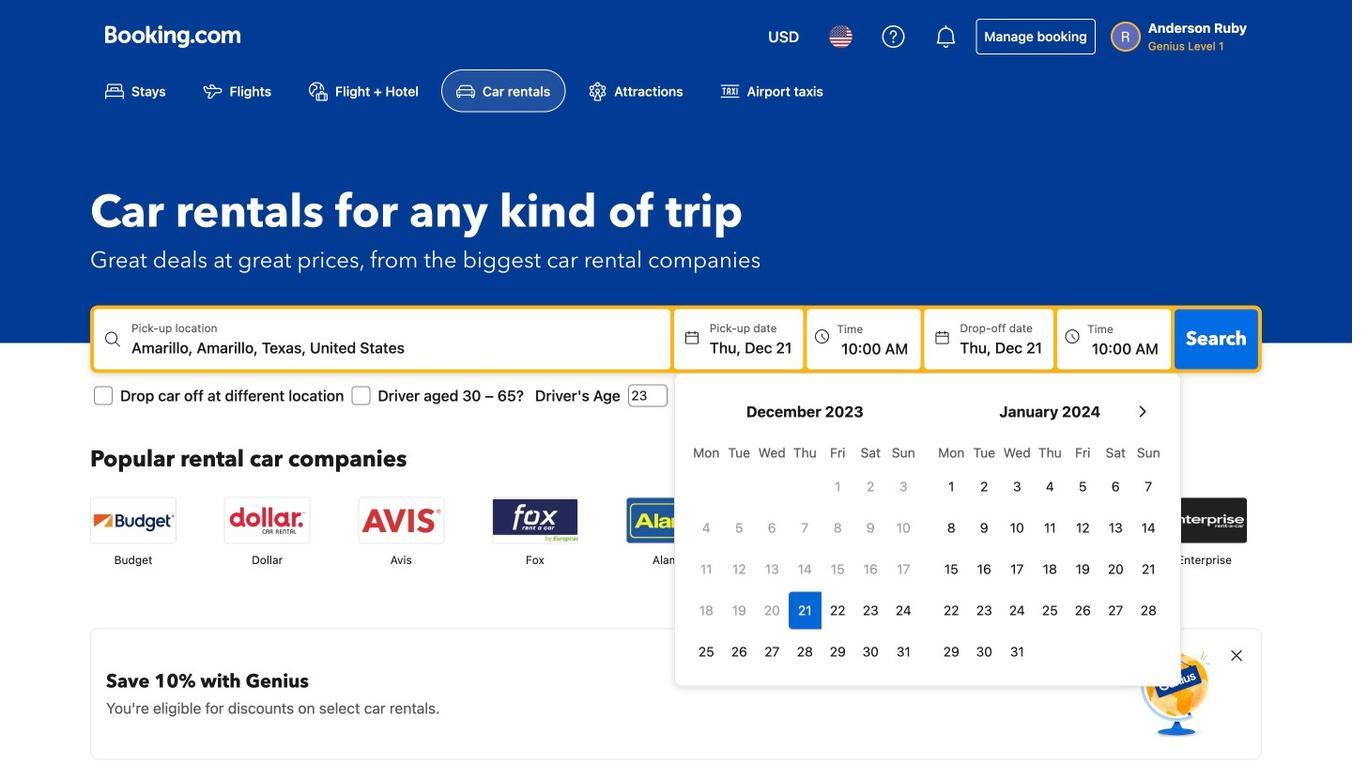 Task type: locate. For each thing, give the bounding box(es) containing it.
20 January 2024 checkbox
[[1099, 550, 1132, 588]]

15 December 2023 checkbox
[[821, 550, 854, 588]]

23 January 2024 checkbox
[[968, 592, 1001, 629]]

26 January 2024 checkbox
[[1066, 592, 1099, 629]]

26 December 2023 checkbox
[[723, 633, 756, 671]]

19 December 2023 checkbox
[[723, 592, 756, 629]]

0 horizontal spatial grid
[[690, 434, 920, 671]]

avis logo image
[[359, 498, 443, 543]]

sixt logo image
[[895, 498, 979, 543]]

dollar logo image
[[225, 498, 309, 543]]

24 January 2024 checkbox
[[1001, 592, 1034, 629]]

grid
[[690, 434, 920, 671], [935, 434, 1165, 671]]

None number field
[[628, 384, 667, 407]]

21 January 2024 checkbox
[[1132, 550, 1165, 588]]

8 January 2024 checkbox
[[935, 509, 968, 547]]

18 December 2023 checkbox
[[690, 592, 723, 629]]

7 January 2024 checkbox
[[1132, 468, 1165, 505]]

29 December 2023 checkbox
[[821, 633, 854, 671]]

3 January 2024 checkbox
[[1001, 468, 1034, 505]]

17 January 2024 checkbox
[[1001, 550, 1034, 588]]

14 December 2023 checkbox
[[788, 550, 821, 588]]

fox logo image
[[493, 498, 577, 543]]

13 January 2024 checkbox
[[1099, 509, 1132, 547]]

9 December 2023 checkbox
[[854, 509, 887, 547]]

1 horizontal spatial grid
[[935, 434, 1165, 671]]

25 December 2023 checkbox
[[690, 633, 723, 671]]

22 December 2023 checkbox
[[821, 592, 854, 629]]

14 January 2024 checkbox
[[1132, 509, 1165, 547]]

25 January 2024 checkbox
[[1034, 592, 1066, 629]]

31 December 2023 checkbox
[[887, 633, 920, 671]]

19 January 2024 checkbox
[[1066, 550, 1099, 588]]

12 December 2023 checkbox
[[723, 550, 756, 588]]

27 December 2023 checkbox
[[756, 633, 788, 671]]

hertz logo image
[[1028, 498, 1113, 543]]

24 December 2023 checkbox
[[887, 592, 920, 629]]

4 December 2023 checkbox
[[690, 509, 723, 547]]

cell
[[788, 588, 821, 629]]

15 January 2024 checkbox
[[935, 550, 968, 588]]

2 December 2023 checkbox
[[854, 468, 887, 505]]

11 January 2024 checkbox
[[1034, 509, 1066, 547]]

28 January 2024 checkbox
[[1132, 592, 1165, 629]]

17 December 2023 checkbox
[[887, 550, 920, 588]]



Task type: vqa. For each thing, say whether or not it's contained in the screenshot.
"11 January 2024" 'checkbox'
yes



Task type: describe. For each thing, give the bounding box(es) containing it.
12 January 2024 checkbox
[[1066, 509, 1099, 547]]

28 December 2023 checkbox
[[788, 633, 821, 671]]

thrifty logo image
[[761, 498, 845, 543]]

13 December 2023 checkbox
[[756, 550, 788, 588]]

20 December 2023 checkbox
[[756, 592, 788, 629]]

5 January 2024 checkbox
[[1066, 468, 1099, 505]]

1 December 2023 checkbox
[[821, 468, 854, 505]]

6 December 2023 checkbox
[[756, 509, 788, 547]]

6 January 2024 checkbox
[[1099, 468, 1132, 505]]

booking.com online hotel reservations image
[[105, 25, 240, 48]]

5 December 2023 checkbox
[[723, 509, 756, 547]]

30 January 2024 checkbox
[[968, 633, 1001, 671]]

Pick-up location field
[[131, 336, 670, 359]]

16 January 2024 checkbox
[[968, 550, 1001, 588]]

31 January 2024 checkbox
[[1001, 633, 1034, 671]]

21 December 2023 checkbox
[[788, 592, 821, 629]]

2 January 2024 checkbox
[[968, 468, 1001, 505]]

29 January 2024 checkbox
[[935, 633, 968, 671]]

30 December 2023 checkbox
[[854, 633, 887, 671]]

4 January 2024 checkbox
[[1034, 468, 1066, 505]]

9 January 2024 checkbox
[[968, 509, 1001, 547]]

27 January 2024 checkbox
[[1099, 592, 1132, 629]]

8 December 2023 checkbox
[[821, 509, 854, 547]]

3 December 2023 checkbox
[[887, 468, 920, 505]]

1 January 2024 checkbox
[[935, 468, 968, 505]]

10 December 2023 checkbox
[[887, 509, 920, 547]]

2 grid from the left
[[935, 434, 1165, 671]]

11 December 2023 checkbox
[[690, 550, 723, 588]]

18 January 2024 checkbox
[[1034, 550, 1066, 588]]

budget logo image
[[91, 498, 176, 543]]

1 grid from the left
[[690, 434, 920, 671]]

10 January 2024 checkbox
[[1001, 509, 1034, 547]]

7 December 2023 checkbox
[[788, 509, 821, 547]]

alamo logo image
[[627, 498, 711, 543]]

23 December 2023 checkbox
[[854, 592, 887, 629]]

enterprise logo image
[[1162, 498, 1247, 543]]

22 January 2024 checkbox
[[935, 592, 968, 629]]

16 December 2023 checkbox
[[854, 550, 887, 588]]



